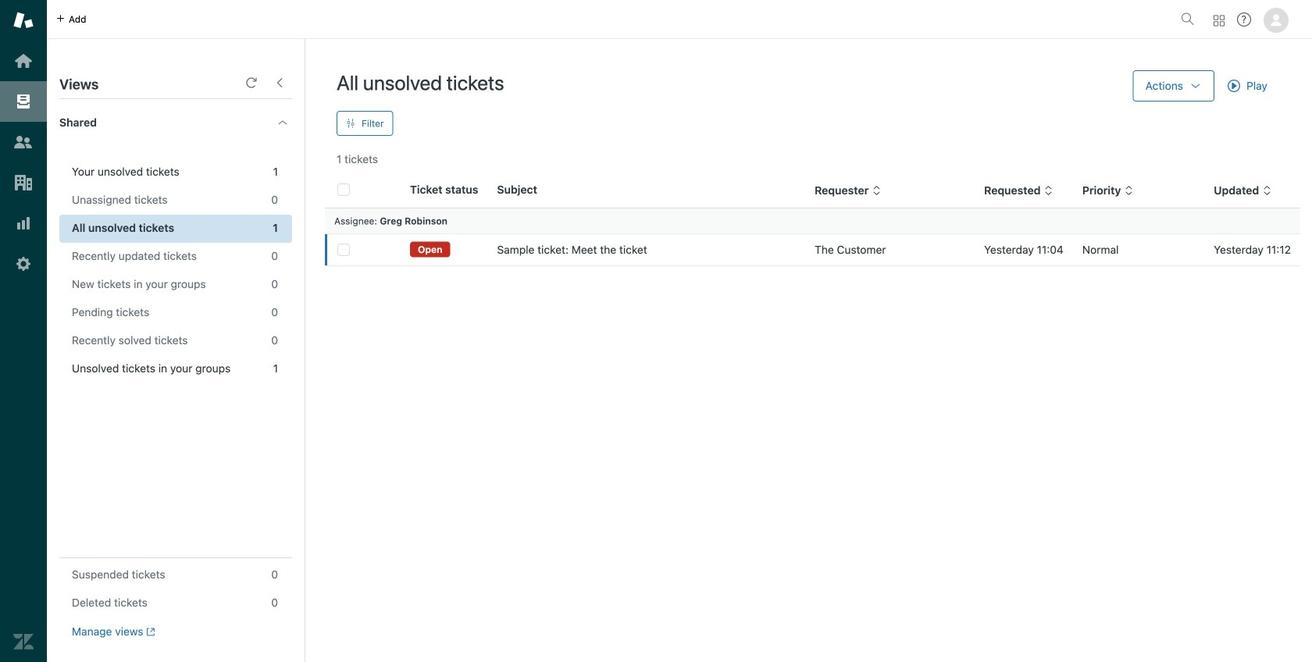 Task type: locate. For each thing, give the bounding box(es) containing it.
heading
[[47, 99, 305, 146]]

reporting image
[[13, 213, 34, 234]]

row
[[325, 234, 1301, 266]]

customers image
[[13, 132, 34, 152]]

zendesk image
[[13, 632, 34, 652]]

zendesk support image
[[13, 10, 34, 30]]

get started image
[[13, 51, 34, 71]]



Task type: describe. For each thing, give the bounding box(es) containing it.
organizations image
[[13, 173, 34, 193]]

get help image
[[1237, 12, 1251, 27]]

refresh views pane image
[[245, 77, 258, 89]]

zendesk products image
[[1214, 15, 1225, 26]]

admin image
[[13, 254, 34, 274]]

main element
[[0, 0, 47, 662]]

opens in a new tab image
[[143, 628, 155, 637]]

views image
[[13, 91, 34, 112]]

hide panel views image
[[273, 77, 286, 89]]



Task type: vqa. For each thing, say whether or not it's contained in the screenshot.
Tabs tab list
no



